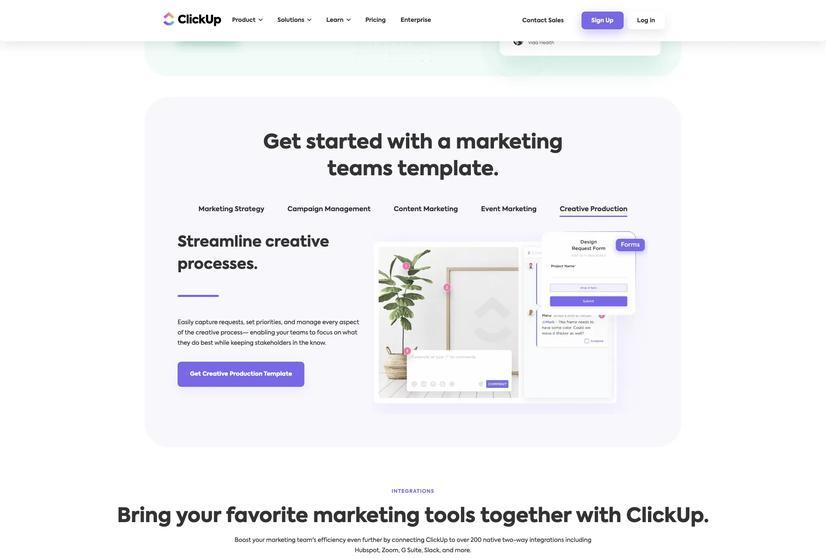 Task type: locate. For each thing, give the bounding box(es) containing it.
clickup has given us a better way to manage up. it's allowed us to better showcase the great successes and work our team is doing.
[[513, 0, 640, 26], [513, 0, 640, 26]]

pricing
[[365, 17, 386, 23]]

up. for jen robinson.png image
[[632, 0, 640, 5]]

teams down started
[[327, 160, 393, 180]]

connecting
[[392, 538, 425, 544]]

integrations inside the boost your marketing team's efficiency even further by connecting clickup to over 200 native two-way integrations including hubspot, zoom, g suite, slack, and more.
[[530, 538, 564, 544]]

1 vertical spatial integrations
[[530, 538, 564, 544]]

0 horizontal spatial marketing
[[266, 538, 296, 544]]

production inside button
[[591, 207, 628, 213]]

log in link
[[627, 12, 665, 29]]

to inside the boost your marketing team's efficiency even further by connecting clickup to over 200 native two-way integrations including hubspot, zoom, g suite, slack, and more.
[[449, 538, 455, 544]]

manage
[[608, 0, 631, 5], [608, 0, 631, 5], [297, 320, 321, 326]]

in
[[650, 18, 655, 24], [293, 341, 298, 347]]

0 vertical spatial with
[[387, 133, 433, 153]]

solutions button
[[273, 12, 316, 29]]

is for jen robinson.png image
[[590, 21, 594, 26]]

marketing,
[[621, 34, 645, 38], [621, 34, 645, 38]]

contact sales button
[[518, 13, 568, 27]]

1 vertical spatial production
[[230, 372, 263, 378]]

in right log
[[650, 18, 655, 24]]

1 horizontal spatial teams
[[327, 160, 393, 180]]

0 vertical spatial marketing
[[456, 133, 563, 153]]

production
[[591, 207, 628, 213], [230, 372, 263, 378]]

clickup has given us a better way to manage up. it's allowed us to better showcase the great successes and work our team is doing. for jen robinson.png image
[[513, 0, 640, 26]]

growth for jen robinson.png icon
[[604, 34, 620, 38]]

0 vertical spatial integrations
[[392, 490, 434, 495]]

to
[[601, 0, 607, 5], [601, 0, 607, 5], [550, 10, 556, 15], [550, 10, 556, 15], [310, 330, 316, 336], [449, 538, 455, 544]]

favorite
[[226, 508, 308, 527]]

way for jen robinson.png icon
[[589, 0, 600, 5]]

1 horizontal spatial marketing
[[313, 508, 420, 527]]

content
[[394, 207, 422, 213]]

process—
[[221, 330, 249, 336]]

easily capture requests, set priorities, and manage every aspect of the creative process— enabling your teams to focus on what they do best while keeping stakeholders in the know.
[[178, 320, 359, 347]]

better
[[572, 0, 588, 5], [572, 0, 588, 5], [557, 10, 573, 15], [557, 10, 573, 15]]

the
[[602, 10, 610, 15], [602, 10, 610, 15], [185, 330, 194, 336], [299, 341, 309, 347]]

marketing for content marketing
[[423, 207, 458, 213]]

2 vertical spatial marketing
[[266, 538, 296, 544]]

1 horizontal spatial marketing
[[423, 207, 458, 213]]

team for jen robinson.png image
[[575, 21, 589, 26]]

2 horizontal spatial your
[[276, 330, 289, 336]]

over
[[457, 538, 469, 544]]

0 vertical spatial creative
[[265, 235, 329, 250]]

given
[[545, 0, 559, 5], [545, 0, 559, 5]]

way
[[589, 0, 600, 5], [589, 0, 600, 5], [516, 538, 528, 544]]

zoom,
[[382, 548, 400, 554]]

bring your favorite marketing tools together with clickup.
[[117, 508, 709, 527]]

health
[[540, 41, 554, 45], [540, 41, 554, 45]]

2 horizontal spatial marketing
[[456, 133, 563, 153]]

marketing inside get started with a marketing teams template.
[[456, 133, 563, 153]]

marketing up streamline
[[199, 207, 233, 213]]

sign up
[[592, 18, 614, 24]]

creative
[[560, 207, 589, 213], [202, 372, 228, 378]]

growth for jen robinson.png image
[[604, 34, 620, 38]]

1 horizontal spatial with
[[576, 508, 622, 527]]

your for marketing
[[252, 538, 265, 544]]

growth
[[604, 34, 620, 38], [604, 34, 620, 38]]

creative production button
[[552, 204, 636, 219]]

1 vertical spatial creative
[[196, 330, 219, 336]]

including
[[566, 538, 592, 544]]

work
[[552, 21, 564, 26], [552, 21, 564, 26]]

creative up 'best'
[[196, 330, 219, 336]]

on
[[334, 330, 341, 336]]

1 horizontal spatial creative
[[265, 235, 329, 250]]

is
[[590, 21, 594, 26], [590, 21, 594, 26]]

allowed
[[522, 10, 542, 15], [522, 10, 542, 15]]

get
[[263, 133, 301, 153], [190, 372, 201, 378]]

even
[[347, 538, 361, 544]]

1 vertical spatial get
[[190, 372, 201, 378]]

2 vertical spatial your
[[252, 538, 265, 544]]

0 vertical spatial in
[[650, 18, 655, 24]]

marketing strategy
[[199, 207, 264, 213]]

1 horizontal spatial your
[[252, 538, 265, 544]]

marketing inside button
[[199, 207, 233, 213]]

it's
[[513, 10, 520, 15], [513, 10, 520, 15]]

enterprise link
[[397, 12, 435, 29]]

clickup for jen robinson.png image
[[513, 0, 533, 5]]

great for jen robinson.png image
[[612, 10, 626, 15]]

showcase
[[575, 10, 600, 15], [575, 10, 600, 15]]

sign up button
[[582, 12, 624, 29]]

1 horizontal spatial creative
[[560, 207, 589, 213]]

jen robinson.png image
[[513, 34, 524, 45]]

creative inside streamline creative processes.
[[265, 235, 329, 250]]

boost
[[235, 538, 251, 544]]

b2b for jen robinson.png image
[[594, 34, 603, 38]]

sign
[[592, 18, 604, 24]]

team's
[[297, 538, 316, 544]]

is for jen robinson.png icon
[[590, 21, 594, 26]]

marketing, for jen robinson.png icon
[[621, 34, 645, 38]]

0 horizontal spatial your
[[176, 508, 221, 527]]

1 vertical spatial marketing
[[313, 508, 420, 527]]

content marketing button
[[386, 204, 466, 219]]

vida
[[528, 41, 538, 45], [528, 41, 538, 45]]

1 vertical spatial with
[[576, 508, 622, 527]]

with
[[387, 133, 433, 153], [576, 508, 622, 527]]

1 vertical spatial your
[[176, 508, 221, 527]]

up.
[[632, 0, 640, 5], [632, 0, 640, 5]]

integrations up bring your favorite marketing tools together with clickup.
[[392, 490, 434, 495]]

1 vertical spatial teams
[[290, 330, 308, 336]]

0 horizontal spatial creative
[[196, 330, 219, 336]]

teams left "focus"
[[290, 330, 308, 336]]

0 horizontal spatial get
[[190, 372, 201, 378]]

work for jen robinson.png image
[[552, 21, 564, 26]]

integrations
[[392, 490, 434, 495], [530, 538, 564, 544]]

health for jen robinson.png image
[[540, 41, 554, 45]]

0 horizontal spatial with
[[387, 133, 433, 153]]

enabling
[[250, 330, 275, 336]]

integrations down together
[[530, 538, 564, 544]]

in right stakeholders
[[293, 341, 298, 347]]

0 vertical spatial your
[[276, 330, 289, 336]]

aspect
[[339, 320, 359, 326]]

2 horizontal spatial marketing
[[502, 207, 537, 213]]

two-
[[502, 538, 516, 544]]

0 horizontal spatial creative
[[202, 372, 228, 378]]

showcase for jen robinson.png image
[[575, 10, 600, 15]]

campaign management
[[288, 207, 371, 213]]

3 marketing from the left
[[502, 207, 537, 213]]

0 horizontal spatial in
[[293, 341, 298, 347]]

2 marketing from the left
[[423, 207, 458, 213]]

b2b
[[594, 34, 603, 38], [594, 34, 603, 38]]

easily
[[178, 320, 194, 326]]

creative
[[265, 235, 329, 250], [196, 330, 219, 336]]

it's for jen robinson.png icon
[[513, 10, 520, 15]]

marketing right event
[[502, 207, 537, 213]]

your inside the boost your marketing team's efficiency even further by connecting clickup to over 200 native two-way integrations including hubspot, zoom, g suite, slack, and more.
[[252, 538, 265, 544]]

marketing
[[199, 207, 233, 213], [423, 207, 458, 213], [502, 207, 537, 213]]

0 horizontal spatial marketing
[[199, 207, 233, 213]]

1 horizontal spatial production
[[591, 207, 628, 213]]

manage for jen robinson.png icon
[[608, 0, 631, 5]]

clickup image
[[161, 11, 221, 27]]

creative down campaign
[[265, 235, 329, 250]]

way for jen robinson.png image
[[589, 0, 600, 5]]

get for get started with a marketing teams template.
[[263, 133, 301, 153]]

marketing right content
[[423, 207, 458, 213]]

and inside the boost your marketing team's efficiency even further by connecting clickup to over 200 native two-way integrations including hubspot, zoom, g suite, slack, and more.
[[442, 548, 454, 554]]

1 vertical spatial in
[[293, 341, 298, 347]]

0 vertical spatial teams
[[327, 160, 393, 180]]

doing.
[[595, 21, 611, 26], [595, 21, 611, 26]]

vida for jen robinson.png icon
[[528, 41, 538, 45]]

manage for jen robinson.png image
[[608, 0, 631, 5]]

b2b for jen robinson.png icon
[[594, 34, 603, 38]]

every
[[322, 320, 338, 326]]

0 vertical spatial production
[[591, 207, 628, 213]]

1 horizontal spatial in
[[650, 18, 655, 24]]

they
[[178, 341, 190, 347]]

1 horizontal spatial integrations
[[530, 538, 564, 544]]

a
[[567, 0, 571, 5], [567, 0, 571, 5], [438, 133, 451, 153]]

team for jen robinson.png icon
[[575, 21, 589, 26]]

marketing strategy button
[[190, 204, 273, 219]]

1 vertical spatial creative
[[202, 372, 228, 378]]

great
[[612, 10, 626, 15], [612, 10, 626, 15]]

while
[[215, 341, 229, 347]]

showcase for jen robinson.png icon
[[575, 10, 600, 15]]

of
[[588, 34, 593, 38], [588, 34, 593, 38], [178, 330, 183, 336]]

sr. manager of b2b growth marketing, vida health
[[528, 34, 645, 45], [528, 34, 645, 45]]

1 horizontal spatial get
[[263, 133, 301, 153]]

0 vertical spatial get
[[263, 133, 301, 153]]

0 horizontal spatial teams
[[290, 330, 308, 336]]

successes for jen robinson.png image
[[513, 21, 539, 26]]

a for jen robinson.png icon
[[567, 0, 571, 5]]

tab list
[[169, 204, 657, 219]]

clickup for jen robinson.png icon
[[513, 0, 533, 5]]

0 vertical spatial creative
[[560, 207, 589, 213]]

get inside get started with a marketing teams template.
[[263, 133, 301, 153]]

1 marketing from the left
[[199, 207, 233, 213]]

us
[[560, 0, 566, 5], [560, 0, 566, 5], [543, 10, 549, 15], [543, 10, 549, 15]]

best
[[201, 341, 213, 347]]

has
[[534, 0, 543, 5], [534, 0, 543, 5]]

sr. for jen robinson.png icon
[[561, 34, 566, 38]]



Task type: vqa. For each thing, say whether or not it's contained in the screenshot.
in within Easily capture requests, set priorities, and manage every aspect of the creative process— enabling your teams to focus on what they do best while keeping stakeholders in the know.
yes



Task type: describe. For each thing, give the bounding box(es) containing it.
solutions
[[277, 17, 304, 23]]

what
[[343, 330, 357, 336]]

0 horizontal spatial production
[[230, 372, 263, 378]]

teams inside easily capture requests, set priorities, and manage every aspect of the creative process— enabling your teams to focus on what they do best while keeping stakeholders in the know.
[[290, 330, 308, 336]]

event marketing button
[[473, 204, 545, 219]]

content marketing
[[394, 207, 458, 213]]

has for jen robinson.png icon
[[534, 0, 543, 5]]

vida for jen robinson.png image
[[528, 41, 538, 45]]

allowed for jen robinson.png image
[[522, 10, 542, 15]]

doing. for jen robinson.png image
[[595, 21, 611, 26]]

to inside easily capture requests, set priorities, and manage every aspect of the creative process— enabling your teams to focus on what they do best while keeping stakeholders in the know.
[[310, 330, 316, 336]]

stakeholders
[[255, 341, 291, 347]]

clickup inside the boost your marketing team's efficiency even further by connecting clickup to over 200 native two-way integrations including hubspot, zoom, g suite, slack, and more.
[[426, 538, 448, 544]]

successes for jen robinson.png icon
[[513, 21, 539, 26]]

marketing for event marketing
[[502, 207, 537, 213]]

product button
[[228, 12, 267, 29]]

efficiency
[[318, 538, 346, 544]]

it's for jen robinson.png image
[[513, 10, 520, 15]]

allowed for jen robinson.png icon
[[522, 10, 542, 15]]

with inside get started with a marketing teams template.
[[387, 133, 433, 153]]

manage inside easily capture requests, set priorities, and manage every aspect of the creative process— enabling your teams to focus on what they do best while keeping stakeholders in the know.
[[297, 320, 321, 326]]

focus
[[317, 330, 333, 336]]

teams inside get started with a marketing teams template.
[[327, 160, 393, 180]]

enterprise
[[401, 17, 431, 23]]

your inside easily capture requests, set priorities, and manage every aspect of the creative process— enabling your teams to focus on what they do best while keeping stakeholders in the know.
[[276, 330, 289, 336]]

strategy
[[235, 207, 264, 213]]

get creative production template
[[190, 372, 292, 378]]

set
[[246, 320, 255, 326]]

streamline creative processes.
[[178, 235, 329, 273]]

management
[[325, 207, 371, 213]]

creative inside button
[[560, 207, 589, 213]]

sr. manager of b2b growth marketing, vida health for jen robinson.png icon
[[528, 34, 645, 45]]

clickup has given us a better way to manage up. it's allowed us to better showcase the great successes and work our team is doing. for jen robinson.png icon
[[513, 0, 640, 26]]

learn button
[[322, 12, 355, 29]]

do
[[192, 341, 199, 347]]

by
[[384, 538, 391, 544]]

tab list containing marketing strategy
[[169, 204, 657, 219]]

suite,
[[407, 548, 423, 554]]

graphic.png image
[[373, 232, 649, 415]]

event
[[481, 207, 500, 213]]

contact sales
[[522, 18, 564, 23]]

doing. for jen robinson.png icon
[[595, 21, 611, 26]]

has for jen robinson.png image
[[534, 0, 543, 5]]

know.
[[310, 341, 326, 347]]

of for jen robinson.png icon
[[588, 34, 593, 38]]

event marketing
[[481, 207, 537, 213]]

g
[[401, 548, 406, 554]]

and inside easily capture requests, set priorities, and manage every aspect of the creative process— enabling your teams to focus on what they do best while keeping stakeholders in the know.
[[284, 320, 295, 326]]

streamline
[[178, 235, 262, 250]]

log in
[[637, 18, 655, 24]]

campaign management button
[[279, 204, 379, 219]]

together
[[480, 508, 571, 527]]

tools
[[425, 508, 476, 527]]

further
[[362, 538, 382, 544]]

log
[[637, 18, 648, 24]]

hubspot,
[[355, 548, 381, 554]]

sales
[[548, 18, 564, 23]]

campaign
[[288, 207, 323, 213]]

priorities,
[[256, 320, 283, 326]]

pricing link
[[361, 12, 390, 29]]

get started with a marketing teams template.
[[263, 133, 563, 180]]

clickup.
[[626, 508, 709, 527]]

get for get creative production template
[[190, 372, 201, 378]]

boost your marketing team's efficiency even further by connecting clickup to over 200 native two-way integrations including hubspot, zoom, g suite, slack, and more.
[[235, 538, 592, 554]]

up
[[606, 18, 614, 24]]

a inside get started with a marketing teams template.
[[438, 133, 451, 153]]

template
[[264, 372, 292, 378]]

our for jen robinson.png image
[[565, 21, 574, 26]]

great for jen robinson.png icon
[[612, 10, 626, 15]]

product
[[232, 17, 256, 23]]

keeping
[[231, 341, 254, 347]]

creative inside easily capture requests, set priorities, and manage every aspect of the creative process— enabling your teams to focus on what they do best while keeping stakeholders in the know.
[[196, 330, 219, 336]]

more.
[[455, 548, 471, 554]]

of for jen robinson.png image
[[588, 34, 593, 38]]

capture
[[195, 320, 218, 326]]

creative production
[[560, 207, 628, 213]]

template.
[[398, 160, 499, 180]]

0 horizontal spatial integrations
[[392, 490, 434, 495]]

processes.
[[178, 258, 258, 273]]

contact
[[522, 18, 547, 23]]

marketing inside the boost your marketing team's efficiency even further by connecting clickup to over 200 native two-way integrations including hubspot, zoom, g suite, slack, and more.
[[266, 538, 296, 544]]

work for jen robinson.png icon
[[552, 21, 564, 26]]

learn
[[326, 17, 344, 23]]

sr. for jen robinson.png image
[[561, 34, 566, 38]]

your for favorite
[[176, 508, 221, 527]]

way inside the boost your marketing team's efficiency even further by connecting clickup to over 200 native two-way integrations including hubspot, zoom, g suite, slack, and more.
[[516, 538, 528, 544]]

started
[[306, 133, 383, 153]]

given for jen robinson.png icon
[[545, 0, 559, 5]]

manager for jen robinson.png image
[[567, 34, 587, 38]]

in inside easily capture requests, set priorities, and manage every aspect of the creative process— enabling your teams to focus on what they do best while keeping stakeholders in the know.
[[293, 341, 298, 347]]

our for jen robinson.png icon
[[565, 21, 574, 26]]

marketing, for jen robinson.png image
[[621, 34, 645, 38]]

native
[[483, 538, 501, 544]]

of inside easily capture requests, set priorities, and manage every aspect of the creative process— enabling your teams to focus on what they do best while keeping stakeholders in the know.
[[178, 330, 183, 336]]

bring
[[117, 508, 171, 527]]

slack,
[[424, 548, 441, 554]]

requests,
[[219, 320, 245, 326]]

sr. manager of b2b growth marketing, vida health for jen robinson.png image
[[528, 34, 645, 45]]

a for jen robinson.png image
[[567, 0, 571, 5]]

get creative production template link
[[178, 362, 305, 388]]

200
[[471, 538, 482, 544]]

given for jen robinson.png image
[[545, 0, 559, 5]]

manager for jen robinson.png icon
[[567, 34, 587, 38]]

up. for jen robinson.png icon
[[632, 0, 640, 5]]

jen robinson.png image
[[513, 34, 524, 45]]

health for jen robinson.png icon
[[540, 41, 554, 45]]



